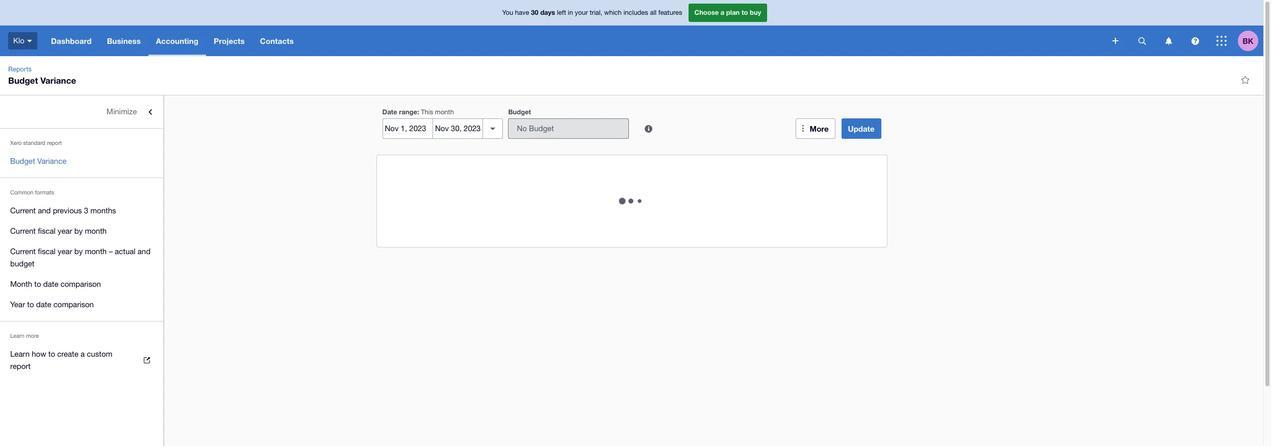 Task type: describe. For each thing, give the bounding box(es) containing it.
comparison for month to date comparison
[[61, 280, 101, 288]]

includes
[[624, 9, 649, 16]]

create
[[57, 350, 79, 358]]

accounting
[[156, 36, 199, 45]]

current fiscal year by month
[[10, 227, 107, 235]]

date for year
[[36, 300, 51, 309]]

custom
[[87, 350, 112, 358]]

learn for learn how to create a custom report
[[10, 350, 30, 358]]

1 horizontal spatial report
[[47, 140, 62, 146]]

reports
[[8, 65, 32, 73]]

days
[[541, 8, 555, 16]]

range
[[399, 108, 417, 116]]

navigation inside banner
[[43, 26, 1106, 56]]

current fiscal year by month – actual and budget link
[[0, 241, 163, 274]]

current fiscal year by month – actual and budget
[[10, 247, 151, 268]]

reports budget variance
[[8, 65, 76, 86]]

previous
[[53, 206, 82, 215]]

bk button
[[1239, 26, 1264, 56]]

projects
[[214, 36, 245, 45]]

to inside the month to date comparison link
[[34, 280, 41, 288]]

standard
[[23, 140, 45, 146]]

learn for learn more
[[10, 333, 24, 339]]

update button
[[842, 118, 882, 139]]

dashboard link
[[43, 26, 99, 56]]

formats
[[35, 189, 54, 195]]

Select end date field
[[433, 119, 483, 138]]

variance inside reports budget variance
[[40, 75, 76, 86]]

to inside year to date comparison link
[[27, 300, 34, 309]]

choose
[[695, 8, 719, 16]]

xero
[[10, 140, 22, 146]]

and inside current fiscal year by month – actual and budget
[[138, 247, 151, 256]]

by for current fiscal year by month – actual and budget
[[74, 247, 83, 256]]

reports link
[[4, 64, 36, 75]]

contacts button
[[252, 26, 302, 56]]

loading report progress bar
[[387, 165, 877, 237]]

bk
[[1243, 36, 1254, 45]]

klo
[[13, 36, 24, 45]]

a inside learn how to create a custom report
[[81, 350, 85, 358]]

accounting button
[[148, 26, 206, 56]]

more
[[26, 333, 39, 339]]

date
[[382, 108, 397, 116]]

missing settings info button image
[[639, 118, 659, 139]]

:
[[417, 108, 419, 116]]

date range : this month
[[382, 108, 454, 116]]

common
[[10, 189, 33, 195]]

Select start date field
[[383, 119, 433, 138]]

month to date comparison
[[10, 280, 101, 288]]

learn how to create a custom report
[[10, 350, 112, 371]]

to inside learn how to create a custom report
[[48, 350, 55, 358]]

report inside learn how to create a custom report
[[10, 362, 31, 371]]

month to date comparison link
[[0, 274, 163, 294]]

months
[[90, 206, 116, 215]]

minimize button
[[0, 102, 163, 122]]

list of convenience dates image
[[483, 118, 503, 139]]

add to favourites image
[[1236, 69, 1256, 90]]

budget inside reports budget variance
[[8, 75, 38, 86]]

features
[[659, 9, 683, 16]]

plan
[[727, 8, 740, 16]]

current for current fiscal year by month
[[10, 227, 36, 235]]

learn more
[[10, 333, 39, 339]]

30
[[531, 8, 539, 16]]



Task type: vqa. For each thing, say whether or not it's contained in the screenshot.
previous
yes



Task type: locate. For each thing, give the bounding box(es) containing it.
buy
[[750, 8, 762, 16]]

comparison for year to date comparison
[[53, 300, 94, 309]]

by for current fiscal year by month
[[74, 227, 83, 235]]

variance up 'minimize' button
[[40, 75, 76, 86]]

a inside banner
[[721, 8, 725, 16]]

projects button
[[206, 26, 252, 56]]

variance down "xero standard report"
[[37, 157, 66, 165]]

banner containing bk
[[0, 0, 1264, 56]]

0 horizontal spatial svg image
[[1166, 37, 1172, 45]]

budget for budget variance
[[10, 157, 35, 165]]

current for current and previous 3 months
[[10, 206, 36, 215]]

year down current and previous 3 months
[[58, 227, 72, 235]]

1 vertical spatial current
[[10, 227, 36, 235]]

learn
[[10, 333, 24, 339], [10, 350, 30, 358]]

1 vertical spatial year
[[58, 247, 72, 256]]

2 by from the top
[[74, 247, 83, 256]]

1 vertical spatial fiscal
[[38, 247, 56, 256]]

comparison down the month to date comparison link
[[53, 300, 94, 309]]

current and previous 3 months
[[10, 206, 116, 215]]

actual
[[115, 247, 136, 256]]

1 vertical spatial budget
[[508, 108, 531, 116]]

report
[[47, 140, 62, 146], [10, 362, 31, 371]]

comparison up year to date comparison link
[[61, 280, 101, 288]]

update
[[848, 124, 875, 133]]

1 vertical spatial variance
[[37, 157, 66, 165]]

year to date comparison link
[[0, 294, 163, 315]]

month right this
[[435, 108, 454, 116]]

learn down learn more
[[10, 350, 30, 358]]

fiscal
[[38, 227, 56, 235], [38, 247, 56, 256]]

0 horizontal spatial and
[[38, 206, 51, 215]]

0 vertical spatial report
[[47, 140, 62, 146]]

0 vertical spatial fiscal
[[38, 227, 56, 235]]

year inside current fiscal year by month link
[[58, 227, 72, 235]]

more
[[810, 124, 829, 133]]

to
[[742, 8, 748, 16], [34, 280, 41, 288], [27, 300, 34, 309], [48, 350, 55, 358]]

1 year from the top
[[58, 227, 72, 235]]

1 horizontal spatial and
[[138, 247, 151, 256]]

this
[[421, 108, 433, 116]]

business button
[[99, 26, 148, 56]]

to inside banner
[[742, 8, 748, 16]]

svg image
[[1217, 36, 1227, 46], [1139, 37, 1146, 45], [1113, 38, 1119, 44], [27, 40, 32, 42]]

year down current fiscal year by month
[[58, 247, 72, 256]]

contacts
[[260, 36, 294, 45]]

0 vertical spatial variance
[[40, 75, 76, 86]]

1 fiscal from the top
[[38, 227, 56, 235]]

1 vertical spatial report
[[10, 362, 31, 371]]

common formats
[[10, 189, 54, 195]]

0 vertical spatial comparison
[[61, 280, 101, 288]]

0 vertical spatial a
[[721, 8, 725, 16]]

date
[[43, 280, 58, 288], [36, 300, 51, 309]]

and right actual
[[138, 247, 151, 256]]

navigation containing dashboard
[[43, 26, 1106, 56]]

budget
[[10, 259, 34, 268]]

learn how to create a custom report link
[[0, 344, 163, 377]]

1 current from the top
[[10, 206, 36, 215]]

3 current from the top
[[10, 247, 36, 256]]

2 current from the top
[[10, 227, 36, 235]]

year inside current fiscal year by month – actual and budget
[[58, 247, 72, 256]]

–
[[109, 247, 113, 256]]

fiscal inside current fiscal year by month – actual and budget
[[38, 247, 56, 256]]

you
[[502, 9, 513, 16]]

xero standard report
[[10, 140, 62, 146]]

by inside current fiscal year by month – actual and budget
[[74, 247, 83, 256]]

to right year
[[27, 300, 34, 309]]

your
[[575, 9, 588, 16]]

a left plan at the top right of the page
[[721, 8, 725, 16]]

minimize
[[107, 107, 137, 116]]

comparison
[[61, 280, 101, 288], [53, 300, 94, 309]]

2 fiscal from the top
[[38, 247, 56, 256]]

year
[[58, 227, 72, 235], [58, 247, 72, 256]]

year
[[10, 300, 25, 309]]

0 horizontal spatial a
[[81, 350, 85, 358]]

fiscal down current fiscal year by month
[[38, 247, 56, 256]]

budget for budget
[[508, 108, 531, 116]]

1 vertical spatial comparison
[[53, 300, 94, 309]]

to right 'how'
[[48, 350, 55, 358]]

a
[[721, 8, 725, 16], [81, 350, 85, 358]]

in
[[568, 9, 573, 16]]

1 horizontal spatial svg image
[[1192, 37, 1200, 45]]

svg image inside klo popup button
[[27, 40, 32, 42]]

you have 30 days left in your trial, which includes all features
[[502, 8, 683, 16]]

navigation
[[43, 26, 1106, 56]]

No Budget text field
[[509, 119, 629, 138]]

month for current fiscal year by month – actual and budget
[[85, 247, 107, 256]]

trial,
[[590, 9, 603, 16]]

by down current and previous 3 months link
[[74, 227, 83, 235]]

0 horizontal spatial report
[[10, 362, 31, 371]]

and inside current and previous 3 months link
[[38, 206, 51, 215]]

business
[[107, 36, 141, 45]]

banner
[[0, 0, 1264, 56]]

learn inside learn how to create a custom report
[[10, 350, 30, 358]]

variance
[[40, 75, 76, 86], [37, 157, 66, 165]]

klo button
[[0, 26, 43, 56]]

by
[[74, 227, 83, 235], [74, 247, 83, 256]]

2 vertical spatial current
[[10, 247, 36, 256]]

budget variance
[[10, 157, 66, 165]]

report right standard on the top left of page
[[47, 140, 62, 146]]

month for current fiscal year by month
[[85, 227, 107, 235]]

2 vertical spatial budget
[[10, 157, 35, 165]]

1 vertical spatial and
[[138, 247, 151, 256]]

month left – at the left of page
[[85, 247, 107, 256]]

current inside current fiscal year by month – actual and budget
[[10, 247, 36, 256]]

fiscal for current fiscal year by month
[[38, 227, 56, 235]]

1 vertical spatial learn
[[10, 350, 30, 358]]

choose a plan to buy
[[695, 8, 762, 16]]

0 vertical spatial year
[[58, 227, 72, 235]]

1 vertical spatial a
[[81, 350, 85, 358]]

fiscal for current fiscal year by month – actual and budget
[[38, 247, 56, 256]]

all
[[650, 9, 657, 16]]

year to date comparison
[[10, 300, 94, 309]]

a right 'create'
[[81, 350, 85, 358]]

date up year to date comparison
[[43, 280, 58, 288]]

1 svg image from the left
[[1166, 37, 1172, 45]]

1 vertical spatial by
[[74, 247, 83, 256]]

3
[[84, 206, 88, 215]]

0 vertical spatial current
[[10, 206, 36, 215]]

month inside date range : this month
[[435, 108, 454, 116]]

month
[[435, 108, 454, 116], [85, 227, 107, 235], [85, 247, 107, 256]]

0 vertical spatial by
[[74, 227, 83, 235]]

fiscal down current and previous 3 months
[[38, 227, 56, 235]]

date for month
[[43, 280, 58, 288]]

to left buy
[[742, 8, 748, 16]]

None field
[[508, 118, 629, 139]]

year for current fiscal year by month – actual and budget
[[58, 247, 72, 256]]

to right month on the left bottom
[[34, 280, 41, 288]]

2 year from the top
[[58, 247, 72, 256]]

dashboard
[[51, 36, 92, 45]]

and
[[38, 206, 51, 215], [138, 247, 151, 256]]

which
[[605, 9, 622, 16]]

svg image
[[1166, 37, 1172, 45], [1192, 37, 1200, 45]]

0 vertical spatial date
[[43, 280, 58, 288]]

2 learn from the top
[[10, 350, 30, 358]]

month for date range : this month
[[435, 108, 454, 116]]

learn left the more
[[10, 333, 24, 339]]

1 by from the top
[[74, 227, 83, 235]]

month inside current fiscal year by month – actual and budget
[[85, 247, 107, 256]]

budget
[[8, 75, 38, 86], [508, 108, 531, 116], [10, 157, 35, 165]]

current fiscal year by month link
[[0, 221, 163, 241]]

1 learn from the top
[[10, 333, 24, 339]]

how
[[32, 350, 46, 358]]

and down formats at the top of the page
[[38, 206, 51, 215]]

budget variance link
[[0, 151, 163, 171]]

report down learn more
[[10, 362, 31, 371]]

0 vertical spatial and
[[38, 206, 51, 215]]

more button
[[796, 118, 836, 139]]

year for current fiscal year by month
[[58, 227, 72, 235]]

1 horizontal spatial a
[[721, 8, 725, 16]]

current
[[10, 206, 36, 215], [10, 227, 36, 235], [10, 247, 36, 256]]

by down current fiscal year by month link
[[74, 247, 83, 256]]

0 vertical spatial month
[[435, 108, 454, 116]]

0 vertical spatial budget
[[8, 75, 38, 86]]

month down months
[[85, 227, 107, 235]]

2 svg image from the left
[[1192, 37, 1200, 45]]

current and previous 3 months link
[[0, 201, 163, 221]]

0 vertical spatial learn
[[10, 333, 24, 339]]

1 vertical spatial date
[[36, 300, 51, 309]]

date down month to date comparison
[[36, 300, 51, 309]]

1 vertical spatial month
[[85, 227, 107, 235]]

2 vertical spatial month
[[85, 247, 107, 256]]

have
[[515, 9, 529, 16]]

month
[[10, 280, 32, 288]]

left
[[557, 9, 566, 16]]

current for current fiscal year by month – actual and budget
[[10, 247, 36, 256]]



